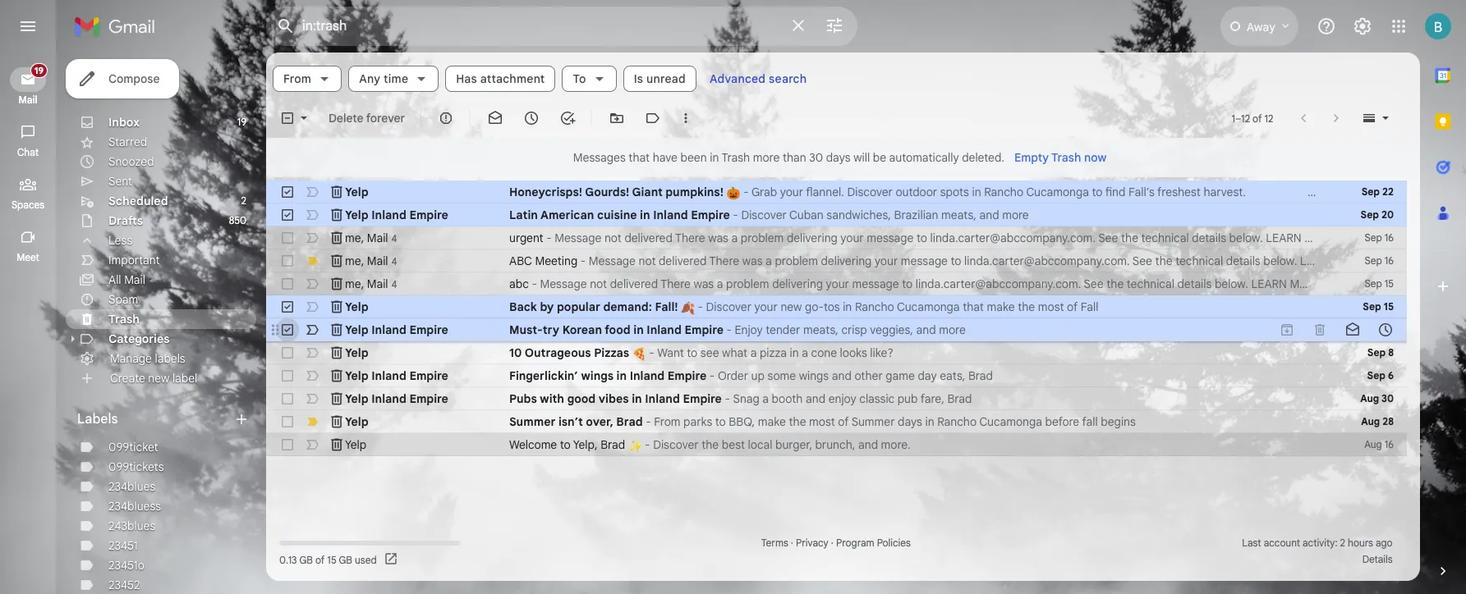 Task type: locate. For each thing, give the bounding box(es) containing it.
linda.carter@abccompany.com.
[[930, 231, 1096, 246], [965, 254, 1130, 269], [916, 277, 1081, 292]]

23452
[[108, 578, 140, 593]]

row down latin american cuisine in inland empire - discover cuban sandwiches, brazilian meats, and more ͏ ͏ ͏ ͏ ͏ ͏ ͏ ͏ ͏ ͏ ͏ ͏ ͏ ͏ ͏ ͏ ͏ ͏ ͏ ͏ ͏ ͏ ͏ ͏ ͏ ͏ ͏ ͏ ͏ ͏ ͏ ͏ ͏ ͏ ͏ ͏ ͏ ͏ ͏ ͏ ͏ ͏ ͏ ͏ ͏ ͏ ͏ ͏ ͏ ͏ ͏ ͏ ͏ ͏
[[266, 227, 1436, 250]]

report spam image
[[438, 110, 455, 127]]

problem up enjoy
[[726, 277, 769, 292]]

linda.carter@abccompany.com. up fall͏ at the bottom right
[[965, 254, 1130, 269]]

0 vertical spatial linda.carter@abccompany.com.
[[930, 231, 1096, 246]]

there up fall!
[[661, 277, 691, 292]]

trash image for urgent
[[329, 230, 345, 246]]

delivering up the go-
[[772, 277, 823, 292]]

, for urgent
[[361, 230, 364, 245]]

spots
[[940, 185, 969, 200]]

0 horizontal spatial new
[[148, 371, 170, 386]]

details link
[[1363, 554, 1393, 566]]

problem for abc
[[726, 277, 769, 292]]

10 outrageous pizzas
[[509, 346, 632, 361]]

0 vertical spatial me , mail 4
[[345, 230, 397, 245]]

vibes
[[599, 392, 629, 407]]

12 row from the top
[[266, 434, 1407, 457]]

categories link
[[108, 332, 170, 347]]

linda.carter@abccompany.com. for urgent - message not delivered there was a problem delivering your message to linda.carter@abccompany.com. see the technical details below. learn more the response was:
[[930, 231, 1096, 246]]

and up urgent - message not delivered there was a problem delivering your message to linda.carter@abccompany.com. see the technical details below. learn more the response was:
[[980, 208, 1000, 223]]

was:
[[1413, 231, 1436, 246], [1398, 277, 1422, 292]]

mail
[[18, 94, 37, 106], [367, 230, 388, 245], [367, 253, 388, 268], [124, 273, 145, 288], [367, 276, 388, 291]]

0 vertical spatial technical
[[1142, 231, 1189, 246]]

1 horizontal spatial 30
[[1382, 393, 1394, 405]]

1 vertical spatial from
[[654, 415, 681, 430]]

4 row from the top
[[266, 250, 1466, 273]]

0 vertical spatial of
[[1067, 300, 1078, 315]]

aug left "28"
[[1362, 416, 1380, 428]]

2 vertical spatial delivering
[[772, 277, 823, 292]]

not for abc
[[590, 277, 607, 292]]

1 me from the top
[[345, 230, 361, 245]]

1 vertical spatial was:
[[1398, 277, 1422, 292]]

day
[[918, 369, 937, 384]]

row up brunch,
[[266, 411, 1407, 434]]

0 vertical spatial rancho
[[984, 185, 1024, 200]]

2 · from the left
[[831, 537, 834, 550]]

sent link
[[108, 174, 132, 189]]

move to image
[[609, 110, 625, 127]]

2 vertical spatial 15
[[327, 554, 337, 566]]

advanced search options image
[[818, 9, 851, 42]]

5 trash image from the top
[[329, 437, 345, 454]]

trash image for back by popular demand: fall!
[[329, 299, 345, 315]]

🍕 image
[[632, 347, 646, 361]]

2 horizontal spatial more
[[1002, 208, 1029, 223]]

0 vertical spatial response
[[1362, 231, 1410, 246]]

· right privacy link
[[831, 537, 834, 550]]

spaces
[[11, 199, 44, 211]]

not down the cuisine
[[605, 231, 622, 246]]

0 vertical spatial me
[[345, 230, 361, 245]]

honeycrisps! gourds! giant pumpkins!
[[509, 185, 727, 200]]

2 vertical spatial of
[[315, 554, 325, 566]]

7 yelp from the top
[[345, 392, 369, 407]]

,
[[361, 230, 364, 245], [361, 253, 364, 268], [361, 276, 364, 291]]

demand:
[[603, 300, 652, 315]]

of down enjoy
[[838, 415, 849, 430]]

row up tos on the right of page
[[266, 273, 1422, 296]]

tab list
[[1420, 53, 1466, 536]]

most left fall͏ at the bottom right
[[1038, 300, 1064, 315]]

good
[[567, 392, 596, 407]]

1 horizontal spatial that
[[963, 300, 984, 315]]

1 vertical spatial 30
[[1382, 393, 1394, 405]]

1 horizontal spatial gb
[[339, 554, 352, 566]]

5 trash image from the top
[[329, 322, 345, 338]]

was: for urgent - message not delivered there was a problem delivering your message to linda.carter@abccompany.com. see the technical details below. learn more the response was:
[[1413, 231, 1436, 246]]

4 for abc meeting - message not delivered there was a problem delivering your message to linda.carter@abccompany.com. see the technical details below. learn more the response was
[[392, 255, 397, 267]]

make up local
[[758, 415, 786, 430]]

of left fall͏ at the bottom right
[[1067, 300, 1078, 315]]

1 vertical spatial response
[[1396, 254, 1444, 269]]

discover up sandwiches,
[[847, 185, 893, 200]]

support image
[[1317, 16, 1337, 36]]

2 , from the top
[[361, 253, 364, 268]]

footer
[[266, 536, 1407, 569]]

Search in mail text field
[[302, 18, 779, 35]]

details for abc - message not delivered there was a problem delivering your message to linda.carter@abccompany.com. see the technical details below. learn more the response was:
[[1178, 277, 1212, 292]]

2 vertical spatial 4
[[392, 278, 397, 290]]

aug 16
[[1365, 439, 1394, 451]]

2 vertical spatial more
[[1290, 277, 1322, 292]]

0 vertical spatial message
[[555, 231, 602, 246]]

was: for abc - message not delivered there was a problem delivering your message to linda.carter@abccompany.com. see the technical details below. learn more the response was:
[[1398, 277, 1422, 292]]

2 sep 16 from the top
[[1365, 255, 1394, 267]]

3 me , mail 4 from the top
[[345, 276, 397, 291]]

try
[[543, 323, 560, 338]]

0 horizontal spatial ·
[[791, 537, 794, 550]]

1 16 from the top
[[1385, 232, 1394, 244]]

15 for discover your new go-tos in rancho cucamonga that make the most of fall͏ ͏ ͏ ͏ ͏ ͏͏ ͏ ͏ ͏ ͏ ͏͏ ͏ ͏ ͏ ͏ ͏͏ ͏ ͏ ͏ ͏ ͏͏ ͏ ͏ ͏ ͏ ͏͏ ͏ ͏ ͏ ͏ ͏͏ ͏ ͏ ͏ ͏ ͏͏ ͏ ͏ ͏ ͏ ͏͏
[[1384, 301, 1394, 313]]

2 gb from the left
[[339, 554, 352, 566]]

2 trash image from the top
[[329, 207, 345, 223]]

row down flannel.
[[266, 204, 1407, 227]]

3 me from the top
[[345, 276, 361, 291]]

and down summer isn't over, brad - from parks to bbq, make the most of summer days in rancho cucamonga before fall begins͏ ͏ ͏ ͏ ͏ ͏͏ ͏ ͏ ͏ ͏ ͏͏ ͏ ͏ ͏ ͏ ͏͏ ͏ ͏ ͏ ͏ ͏͏ ͏ ͏ ͏ ͏ ͏͏ ͏ ͏ ͏ ͏ ͏͏ ͏ ͏ ͏ at bottom
[[859, 438, 878, 453]]

from down search in mail image
[[283, 71, 312, 86]]

over,
[[586, 415, 614, 430]]

0 horizontal spatial 30
[[809, 150, 823, 165]]

0 vertical spatial see
[[1099, 231, 1118, 246]]

2 up 850
[[241, 195, 246, 207]]

delivering
[[787, 231, 838, 246], [821, 254, 872, 269], [772, 277, 823, 292]]

in
[[710, 150, 719, 165], [972, 185, 981, 200], [640, 208, 650, 223], [843, 300, 852, 315], [634, 323, 644, 338], [790, 346, 799, 361], [617, 369, 627, 384], [632, 392, 642, 407], [926, 415, 935, 430]]

2 vertical spatial more
[[939, 323, 966, 338]]

1 horizontal spatial most
[[1038, 300, 1064, 315]]

navigation
[[0, 53, 58, 595]]

from inside row
[[654, 415, 681, 430]]

in down fare,
[[926, 415, 935, 430]]

see down fall's
[[1133, 254, 1153, 269]]

1 sep 16 from the top
[[1365, 232, 1394, 244]]

0 vertical spatial sep 16
[[1365, 232, 1394, 244]]

099tickets
[[108, 460, 164, 475]]

2 left hours at right bottom
[[1340, 537, 1346, 550]]

22
[[1383, 186, 1394, 198]]

me for urgent
[[345, 230, 361, 245]]

there down 🎃 icon
[[709, 254, 740, 269]]

8 yelp from the top
[[345, 415, 369, 430]]

1 vertical spatial that
[[963, 300, 984, 315]]

1 vertical spatial aug
[[1362, 416, 1380, 428]]

3 row from the top
[[266, 227, 1436, 250]]

1 vertical spatial days
[[898, 415, 923, 430]]

1 vertical spatial of
[[838, 415, 849, 430]]

aug for pubs with good vibes in inland empire - snag a booth and enjoy classic pub fare, brad ͏ ͏ ͏ ͏ ͏ ͏ ͏ ͏ ͏ ͏ ͏ ͏ ͏ ͏ ͏ ͏ ͏ ͏ ͏ ͏ ͏ ͏ ͏ ͏ ͏ ͏ ͏ ͏ ͏ ͏ ͏ ͏ ͏ ͏ ͏ ͏ ͏ ͏ ͏ ͏ ͏ ͏ ͏ ͏ ͏ ͏ ͏ ͏ ͏ ͏ ͏ ͏ ͏ ͏ ͏ ͏ ͏
[[1361, 393, 1379, 405]]

gb right 0.13
[[299, 554, 313, 566]]

summer down classic
[[852, 415, 895, 430]]

0 vertical spatial below.
[[1230, 231, 1263, 246]]

2 inside last account activity: 2 hours ago details
[[1340, 537, 1346, 550]]

2 yelp inland empire from the top
[[345, 323, 448, 338]]

row down tos on the right of page
[[266, 319, 1407, 342]]

3 trash image from the top
[[329, 276, 345, 292]]

1 vertical spatial not
[[639, 254, 656, 269]]

3 4 from the top
[[392, 278, 397, 290]]

labels image
[[645, 110, 662, 127]]

less button
[[66, 231, 256, 251]]

that left have
[[629, 150, 650, 165]]

tender
[[766, 323, 800, 338]]

cucamonga left find
[[1026, 185, 1089, 200]]

15
[[1385, 278, 1394, 290], [1384, 301, 1394, 313], [327, 554, 337, 566]]

0 vertical spatial learn
[[1266, 231, 1302, 246]]

go-
[[805, 300, 824, 315]]

1 vertical spatial message
[[901, 254, 948, 269]]

- right 🍕 image at the bottom left of the page
[[649, 346, 654, 361]]

· right terms
[[791, 537, 794, 550]]

4 trash image from the top
[[329, 414, 345, 431]]

0 horizontal spatial of
[[315, 554, 325, 566]]

any time
[[359, 71, 409, 86]]

, for abc meeting
[[361, 253, 364, 268]]

discover
[[847, 185, 893, 200], [741, 208, 787, 223], [706, 300, 752, 315], [653, 438, 699, 453]]

outrageous
[[525, 346, 591, 361]]

0 vertical spatial 30
[[809, 150, 823, 165]]

row up enjoy
[[266, 365, 1407, 388]]

0 vertical spatial 4
[[392, 232, 397, 244]]

new left the go-
[[781, 300, 802, 315]]

that down abc - message not delivered there was a problem delivering your message to linda.carter@abccompany.com. see the technical details below. learn more the response was:
[[963, 300, 984, 315]]

mail for abc
[[367, 276, 388, 291]]

trash image for abc
[[329, 253, 345, 269]]

None checkbox
[[279, 207, 296, 223], [279, 230, 296, 246], [279, 253, 296, 269], [279, 276, 296, 292], [279, 299, 296, 315], [279, 368, 296, 384], [279, 414, 296, 431], [279, 207, 296, 223], [279, 230, 296, 246], [279, 253, 296, 269], [279, 276, 296, 292], [279, 299, 296, 315], [279, 368, 296, 384], [279, 414, 296, 431]]

28
[[1383, 416, 1394, 428]]

2 row from the top
[[266, 204, 1407, 227]]

1 horizontal spatial from
[[654, 415, 681, 430]]

drafts link
[[108, 214, 143, 228]]

pub
[[898, 392, 918, 407]]

be
[[873, 150, 886, 165]]

row
[[266, 181, 1407, 204], [266, 204, 1407, 227], [266, 227, 1436, 250], [266, 250, 1466, 273], [266, 273, 1422, 296], [266, 296, 1407, 319], [266, 319, 1407, 342], [266, 342, 1407, 365], [266, 365, 1407, 388], [266, 388, 1407, 411], [266, 411, 1407, 434], [266, 434, 1407, 457]]

that inside row
[[963, 300, 984, 315]]

starred link
[[108, 135, 147, 150]]

1 vertical spatial the
[[1373, 254, 1393, 269]]

navigation containing mail
[[0, 53, 58, 595]]

1 horizontal spatial wings
[[799, 369, 829, 384]]

2 vertical spatial details
[[1178, 277, 1212, 292]]

1 yelp inland empire from the top
[[345, 208, 448, 223]]

0 vertical spatial more
[[753, 150, 780, 165]]

1 me , mail 4 from the top
[[345, 230, 397, 245]]

2 vertical spatial delivered
[[610, 277, 658, 292]]

add to tasks image
[[560, 110, 576, 127]]

new
[[781, 300, 802, 315], [148, 371, 170, 386]]

1 vertical spatial 19
[[237, 116, 246, 128]]

2 vertical spatial problem
[[726, 277, 769, 292]]

yelp inland empire
[[345, 208, 448, 223], [345, 323, 448, 338], [345, 369, 448, 384], [345, 392, 448, 407]]

19 inside 'link'
[[34, 65, 44, 76]]

trash image
[[329, 230, 345, 246], [329, 253, 345, 269], [329, 368, 345, 384], [329, 414, 345, 431], [329, 437, 345, 454]]

row up the must-try korean food in inland empire - enjoy tender meats, crisp veggies, and more ͏ ͏ ͏ ͏ ͏ ͏ ͏ ͏ ͏ ͏ ͏ ͏ ͏ ͏ ͏ ͏ ͏ ͏ ͏ ͏ ͏ ͏ ͏ ͏ ͏ ͏ ͏ ͏ ͏ ͏ ͏ ͏ ͏ ͏ ͏ ͏ ͏ ͏ ͏ ͏ ͏ ͏ ͏ ͏ ͏ ͏ ͏ ͏ ͏ ͏ ͏ ͏ ͏ ͏ ͏ ͏ ͏ ͏
[[266, 296, 1407, 319]]

sep 13
[[1364, 324, 1394, 336]]

technical for abc - message not delivered there was a problem delivering your message to linda.carter@abccompany.com. see the technical details below. learn more the response was:
[[1127, 277, 1175, 292]]

row up fingerlickin' wings in inland empire - order up some wings and other game day eats, brad ͏ ͏ ͏ ͏ ͏ ͏ ͏ ͏ ͏ ͏ ͏ ͏ ͏ ͏ ͏ ͏ ͏ ͏ ͏ ͏ ͏ ͏ ͏ ͏ ͏ ͏ ͏ ͏ ͏ ͏ ͏ ͏ ͏ ͏ ͏ ͏ ͏ ͏ ͏ ͏ ͏ ͏ ͏ ͏ ͏ ͏ ͏ ͏ ͏ ͏ ͏ ͏ ͏ ͏ ͏
[[266, 342, 1407, 365]]

sep 22
[[1362, 186, 1394, 198]]

sep for urgent - message not delivered there was a problem delivering your message to linda.carter@abccompany.com. see the technical details below. learn more the response was:
[[1365, 232, 1382, 244]]

2 vertical spatial message
[[540, 277, 587, 292]]

main menu image
[[18, 16, 38, 36]]

rancho down deleted.
[[984, 185, 1024, 200]]

0 vertical spatial message
[[867, 231, 914, 246]]

linda.carter@abccompany.com. for abc - message not delivered there was a problem delivering your message to linda.carter@abccompany.com. see the technical details below. learn more the response was:
[[916, 277, 1081, 292]]

meats, down spots
[[942, 208, 977, 223]]

label
[[172, 371, 197, 386]]

1 vertical spatial 16
[[1385, 255, 1394, 267]]

0 vertical spatial more
[[1305, 231, 1337, 246]]

23452 link
[[108, 578, 140, 593]]

1 horizontal spatial summer
[[852, 415, 895, 430]]

automatically
[[889, 150, 959, 165]]

food
[[605, 323, 631, 338]]

crisp
[[842, 323, 867, 338]]

program
[[836, 537, 875, 550]]

͏
[[1246, 185, 1249, 200], [1249, 185, 1252, 200], [1252, 185, 1255, 200], [1255, 185, 1258, 200], [1261, 185, 1264, 200], [1264, 185, 1267, 200], [1267, 185, 1270, 200], [1270, 185, 1273, 200], [1276, 185, 1279, 200], [1279, 185, 1282, 200], [1281, 185, 1284, 200], [1284, 185, 1287, 200], [1290, 185, 1293, 200], [1293, 185, 1296, 200], [1296, 185, 1299, 200], [1299, 185, 1302, 200], [1305, 185, 1308, 200], [1308, 185, 1311, 200], [1311, 185, 1314, 200], [1314, 185, 1317, 200], [1320, 185, 1323, 200], [1323, 185, 1326, 200], [1326, 185, 1329, 200], [1329, 185, 1332, 200], [1332, 185, 1335, 200], [1029, 208, 1032, 223], [1032, 208, 1035, 223], [1035, 208, 1038, 223], [1038, 208, 1041, 223], [1041, 208, 1044, 223], [1044, 208, 1047, 223], [1047, 208, 1050, 223], [1050, 208, 1053, 223], [1053, 208, 1056, 223], [1056, 208, 1059, 223], [1059, 208, 1062, 223], [1062, 208, 1065, 223], [1065, 208, 1067, 223], [1067, 208, 1070, 223], [1070, 208, 1073, 223], [1073, 208, 1076, 223], [1076, 208, 1079, 223], [1079, 208, 1082, 223], [1082, 208, 1085, 223], [1085, 208, 1088, 223], [1088, 208, 1091, 223], [1091, 208, 1094, 223], [1094, 208, 1097, 223], [1097, 208, 1100, 223], [1100, 208, 1103, 223], [1103, 208, 1106, 223], [1106, 208, 1109, 223], [1109, 208, 1112, 223], [1112, 208, 1115, 223], [1115, 208, 1118, 223], [1118, 208, 1120, 223], [1120, 208, 1123, 223], [1123, 208, 1126, 223], [1126, 208, 1129, 223], [1129, 208, 1132, 223], [1132, 208, 1135, 223], [1135, 208, 1138, 223], [1138, 208, 1141, 223], [1141, 208, 1144, 223], [1144, 208, 1147, 223], [1147, 208, 1150, 223], [1150, 208, 1153, 223], [1153, 208, 1156, 223], [1156, 208, 1159, 223], [1159, 208, 1162, 223], [1162, 208, 1165, 223], [1165, 208, 1168, 223], [1168, 208, 1171, 223], [1171, 208, 1173, 223], [1173, 208, 1176, 223], [1176, 208, 1179, 223], [1179, 208, 1182, 223], [1182, 208, 1185, 223], [1185, 208, 1188, 223], [1099, 300, 1102, 315], [1102, 300, 1105, 315], [1105, 300, 1108, 315], [1108, 300, 1111, 315], [1114, 300, 1117, 315], [1117, 300, 1119, 315], [1119, 300, 1122, 315], [1122, 300, 1125, 315], [1128, 300, 1131, 315], [1131, 300, 1134, 315], [1134, 300, 1137, 315], [1137, 300, 1140, 315], [1143, 300, 1146, 315], [1146, 300, 1149, 315], [1149, 300, 1152, 315], [1152, 300, 1155, 315], [1158, 300, 1161, 315], [1161, 300, 1164, 315], [1164, 300, 1167, 315], [1167, 300, 1170, 315], [1172, 300, 1175, 315], [1175, 300, 1178, 315], [1178, 300, 1181, 315], [1181, 300, 1184, 315], [1187, 300, 1190, 315], [1190, 300, 1193, 315], [1193, 300, 1196, 315], [1196, 300, 1199, 315], [1202, 300, 1205, 315], [1205, 300, 1208, 315], [1208, 300, 1211, 315], [1211, 300, 1214, 315], [966, 323, 969, 338], [969, 323, 972, 338], [972, 323, 975, 338], [975, 323, 978, 338], [978, 323, 981, 338], [981, 323, 984, 338], [984, 323, 987, 338], [987, 323, 990, 338], [990, 323, 992, 338], [992, 323, 995, 338], [995, 323, 998, 338], [998, 323, 1001, 338], [1001, 323, 1004, 338], [1004, 323, 1007, 338], [1007, 323, 1010, 338], [1010, 323, 1013, 338], [1013, 323, 1016, 338], [1016, 323, 1019, 338], [1019, 323, 1022, 338], [1022, 323, 1025, 338], [1025, 323, 1028, 338], [1028, 323, 1031, 338], [1031, 323, 1034, 338], [1034, 323, 1037, 338], [1037, 323, 1040, 338], [1040, 323, 1043, 338], [1043, 323, 1045, 338], [1045, 323, 1048, 338], [1048, 323, 1051, 338], [1051, 323, 1054, 338], [1054, 323, 1057, 338], [1057, 323, 1060, 338], [1060, 323, 1063, 338], [1063, 323, 1066, 338], [1066, 323, 1069, 338], [1069, 323, 1072, 338], [1072, 323, 1075, 338], [1075, 323, 1078, 338], [1078, 323, 1081, 338], [1081, 323, 1084, 338], [1084, 323, 1087, 338], [1087, 323, 1090, 338], [1090, 323, 1093, 338], [1093, 323, 1096, 338], [1096, 323, 1098, 338], [1098, 323, 1101, 338], [1101, 323, 1104, 338], [1104, 323, 1107, 338], [1107, 323, 1110, 338], [1110, 323, 1113, 338], [1113, 323, 1116, 338], [1116, 323, 1119, 338], [1119, 323, 1122, 338], [1122, 323, 1125, 338], [1125, 323, 1128, 338], [1128, 323, 1131, 338], [1131, 323, 1134, 338], [1134, 323, 1137, 338], [894, 346, 897, 361], [897, 346, 900, 361], [900, 346, 902, 361], [902, 346, 905, 361], [905, 346, 908, 361], [908, 346, 911, 361], [911, 346, 914, 361], [914, 346, 917, 361], [917, 346, 920, 361], [923, 346, 926, 361], [926, 346, 929, 361], [929, 346, 932, 361], [932, 346, 935, 361], [938, 346, 941, 361], [941, 346, 944, 361], [944, 346, 947, 361], [947, 346, 950, 361], [950, 346, 953, 361], [953, 346, 955, 361], [955, 346, 958, 361], [958, 346, 961, 361], [961, 346, 964, 361], [967, 346, 970, 361], [970, 346, 973, 361], [973, 346, 976, 361], [976, 346, 979, 361], [979, 346, 982, 361], [982, 346, 985, 361], [985, 346, 988, 361], [988, 346, 991, 361], [991, 346, 994, 361], [997, 346, 1000, 361], [1000, 346, 1003, 361], [1003, 346, 1006, 361], [1006, 346, 1008, 361], [1008, 346, 1011, 361], [1011, 346, 1014, 361], [1014, 346, 1017, 361], [1017, 346, 1020, 361], [1020, 346, 1023, 361], [1026, 346, 1029, 361], [1029, 346, 1032, 361], [1032, 346, 1035, 361], [1035, 346, 1038, 361], [1038, 346, 1041, 361], [1041, 346, 1044, 361], [1044, 346, 1047, 361], [1047, 346, 1050, 361], [1050, 346, 1053, 361], [993, 369, 996, 384], [996, 369, 999, 384], [999, 369, 1002, 384], [1002, 369, 1005, 384], [1005, 369, 1008, 384], [1008, 369, 1011, 384], [1011, 369, 1014, 384], [1014, 369, 1017, 384], [1017, 369, 1020, 384], [1020, 369, 1023, 384], [1023, 369, 1026, 384], [1026, 369, 1029, 384], [1029, 369, 1031, 384], [1031, 369, 1034, 384], [1034, 369, 1037, 384], [1037, 369, 1040, 384], [1040, 369, 1043, 384], [1043, 369, 1046, 384], [1046, 369, 1049, 384], [1049, 369, 1052, 384], [1052, 369, 1055, 384], [1055, 369, 1058, 384], [1058, 369, 1061, 384], [1061, 369, 1064, 384], [1064, 369, 1067, 384], [1067, 369, 1070, 384], [1070, 369, 1073, 384], [1073, 369, 1076, 384], [1076, 369, 1079, 384], [1079, 369, 1082, 384], [1082, 369, 1084, 384], [1084, 369, 1087, 384], [1087, 369, 1090, 384], [1090, 369, 1093, 384], [1093, 369, 1096, 384], [1096, 369, 1099, 384], [1099, 369, 1102, 384], [1102, 369, 1105, 384], [1105, 369, 1108, 384], [1108, 369, 1111, 384], [1111, 369, 1114, 384], [1114, 369, 1117, 384], [1117, 369, 1120, 384], [1120, 369, 1123, 384], [1123, 369, 1126, 384], [1126, 369, 1129, 384], [1129, 369, 1132, 384], [1132, 369, 1135, 384], [1135, 369, 1137, 384], [1137, 369, 1140, 384], [1140, 369, 1143, 384], [1143, 369, 1146, 384], [1146, 369, 1149, 384], [1149, 369, 1152, 384], [1152, 369, 1155, 384], [972, 392, 975, 407], [975, 392, 978, 407], [978, 392, 981, 407], [981, 392, 984, 407], [984, 392, 987, 407], [987, 392, 990, 407], [990, 392, 993, 407], [993, 392, 996, 407], [996, 392, 999, 407], [999, 392, 1002, 407], [1002, 392, 1005, 407], [1005, 392, 1008, 407], [1008, 392, 1011, 407], [1011, 392, 1013, 407], [1013, 392, 1016, 407], [1016, 392, 1019, 407], [1019, 392, 1022, 407], [1022, 392, 1025, 407], [1025, 392, 1028, 407], [1028, 392, 1031, 407], [1031, 392, 1034, 407], [1034, 392, 1037, 407], [1037, 392, 1040, 407], [1040, 392, 1043, 407], [1043, 392, 1046, 407], [1046, 392, 1049, 407], [1049, 392, 1052, 407], [1052, 392, 1055, 407], [1055, 392, 1058, 407], [1058, 392, 1061, 407], [1061, 392, 1064, 407], [1063, 392, 1066, 407], [1066, 392, 1069, 407], [1069, 392, 1072, 407], [1072, 392, 1075, 407], [1075, 392, 1078, 407], [1078, 392, 1081, 407], [1081, 392, 1084, 407], [1084, 392, 1087, 407], [1087, 392, 1090, 407], [1090, 392, 1093, 407], [1093, 392, 1096, 407], [1096, 392, 1099, 407], [1099, 392, 1102, 407], [1102, 392, 1105, 407], [1105, 392, 1108, 407], [1108, 392, 1111, 407], [1111, 392, 1114, 407], [1114, 392, 1117, 407], [1116, 392, 1119, 407], [1119, 392, 1122, 407], [1122, 392, 1125, 407], [1125, 392, 1128, 407], [1128, 392, 1131, 407], [1131, 392, 1134, 407], [1134, 392, 1137, 407], [1137, 392, 1140, 407], [1136, 415, 1139, 430], [1139, 415, 1142, 430], [1142, 415, 1145, 430], [1145, 415, 1148, 430], [1151, 415, 1154, 430], [1154, 415, 1157, 430], [1157, 415, 1160, 430], [1160, 415, 1163, 430], [1165, 415, 1168, 430], [1168, 415, 1171, 430], [1171, 415, 1174, 430], [1174, 415, 1177, 430], [1180, 415, 1183, 430], [1183, 415, 1186, 430], [1186, 415, 1189, 430], [1189, 415, 1192, 430], [1195, 415, 1198, 430], [1198, 415, 1201, 430], [1201, 415, 1204, 430], [1204, 415, 1207, 430], [1210, 415, 1213, 430], [1213, 415, 1216, 430], [1216, 415, 1218, 430], [1218, 415, 1221, 430], [1224, 415, 1227, 430], [1227, 415, 1230, 430], [1230, 415, 1233, 430], [911, 438, 914, 453], [914, 438, 917, 453], [917, 438, 920, 453], [920, 438, 923, 453], [923, 438, 926, 453], [926, 438, 929, 453], [929, 438, 932, 453], [932, 438, 935, 453], [935, 438, 937, 453], [937, 438, 940, 453], [940, 438, 943, 453], [943, 438, 946, 453], [946, 438, 949, 453], [949, 438, 952, 453], [952, 438, 955, 453], [955, 438, 958, 453], [958, 438, 961, 453], [961, 438, 964, 453], [964, 438, 967, 453], [967, 438, 970, 453], [970, 438, 973, 453], [973, 438, 976, 453], [976, 438, 979, 453], [979, 438, 982, 453], [982, 438, 985, 453], [985, 438, 988, 453], [987, 438, 990, 453], [990, 438, 993, 453], [993, 438, 996, 453], [996, 438, 999, 453], [999, 438, 1002, 453], [1002, 438, 1005, 453], [1005, 438, 1008, 453], [1008, 438, 1011, 453], [1011, 438, 1014, 453], [1014, 438, 1017, 453], [1017, 438, 1020, 453], [1020, 438, 1023, 453], [1023, 438, 1026, 453], [1026, 438, 1029, 453], [1029, 438, 1032, 453], [1032, 438, 1035, 453], [1035, 438, 1038, 453], [1038, 438, 1041, 453], [1041, 438, 1043, 453], [1043, 438, 1046, 453], [1046, 438, 1049, 453], [1049, 438, 1052, 453], [1052, 438, 1055, 453], [1055, 438, 1058, 453], [1058, 438, 1061, 453], [1061, 438, 1064, 453], [1064, 438, 1067, 453], [1067, 438, 1070, 453], [1070, 438, 1073, 453]]

trash link
[[108, 312, 140, 327]]

not up fall!
[[639, 254, 656, 269]]

see up fall͏ at the bottom right
[[1084, 277, 1104, 292]]

in right tos on the right of page
[[843, 300, 852, 315]]

2 vertical spatial there
[[661, 277, 691, 292]]

fall!
[[655, 300, 678, 315]]

trash image
[[329, 184, 345, 200], [329, 207, 345, 223], [329, 276, 345, 292], [329, 299, 345, 315], [329, 322, 345, 338], [329, 345, 345, 361], [329, 391, 345, 407]]

sep for fingerlickin' wings in inland empire - order up some wings and other game day eats, brad ͏ ͏ ͏ ͏ ͏ ͏ ͏ ͏ ͏ ͏ ͏ ͏ ͏ ͏ ͏ ͏ ͏ ͏ ͏ ͏ ͏ ͏ ͏ ͏ ͏ ͏ ͏ ͏ ͏ ͏ ͏ ͏ ͏ ͏ ͏ ͏ ͏ ͏ ͏ ͏ ͏ ͏ ͏ ͏ ͏ ͏ ͏ ͏ ͏ ͏ ͏ ͏ ͏ ͏ ͏
[[1368, 370, 1386, 382]]

yelp inland empire for must-try korean food in inland empire
[[345, 323, 448, 338]]

0 vertical spatial 15
[[1385, 278, 1394, 290]]

0 vertical spatial details
[[1192, 231, 1227, 246]]

giant
[[632, 185, 663, 200]]

1 vertical spatial 15
[[1384, 301, 1394, 313]]

1 vertical spatial details
[[1226, 254, 1261, 269]]

1 vertical spatial technical
[[1176, 254, 1224, 269]]

11 row from the top
[[266, 411, 1407, 434]]

13
[[1384, 324, 1394, 336]]

0 horizontal spatial 19
[[34, 65, 44, 76]]

2 4 from the top
[[392, 255, 397, 267]]

less
[[108, 233, 132, 248]]

cucamonga left before
[[980, 415, 1042, 430]]

0 vertical spatial meats,
[[942, 208, 977, 223]]

-
[[743, 185, 749, 200], [733, 208, 738, 223], [546, 231, 552, 246], [581, 254, 586, 269], [532, 277, 537, 292], [698, 300, 703, 315], [727, 323, 732, 338], [649, 346, 654, 361], [710, 369, 715, 384], [725, 392, 730, 407], [646, 415, 651, 430], [645, 438, 650, 453]]

advanced search
[[710, 71, 807, 86]]

there down pumpkins!
[[675, 231, 705, 246]]

to button
[[562, 66, 617, 92]]

categories
[[108, 332, 170, 347]]

9 yelp from the top
[[345, 438, 367, 453]]

1 4 from the top
[[392, 232, 397, 244]]

30 up "28"
[[1382, 393, 1394, 405]]

2 vertical spatial linda.carter@abccompany.com.
[[916, 277, 1081, 292]]

wings down 'cone'
[[799, 369, 829, 384]]

delivering down cuban
[[787, 231, 838, 246]]

me , mail 4 for abc
[[345, 253, 397, 268]]

most down pubs with good vibes in inland empire - snag a booth and enjoy classic pub fare, brad ͏ ͏ ͏ ͏ ͏ ͏ ͏ ͏ ͏ ͏ ͏ ͏ ͏ ͏ ͏ ͏ ͏ ͏ ͏ ͏ ͏ ͏ ͏ ͏ ͏ ͏ ͏ ͏ ͏ ͏ ͏ ͏ ͏ ͏ ͏ ͏ ͏ ͏ ͏ ͏ ͏ ͏ ͏ ͏ ͏ ͏ ͏ ͏ ͏ ͏ ͏ ͏ ͏ ͏ ͏ ͏ ͏
[[809, 415, 835, 430]]

1 trash image from the top
[[329, 230, 345, 246]]

✨ image
[[628, 439, 642, 453]]

terms link
[[761, 537, 788, 550]]

new inside row
[[781, 300, 802, 315]]

0 horizontal spatial rancho
[[855, 300, 895, 315]]

gmail image
[[74, 10, 163, 43]]

1 vertical spatial delivered
[[659, 254, 707, 269]]

linda.carter@abccompany.com. down abc meeting - message not delivered there was a problem delivering your message to linda.carter@abccompany.com. see the technical details below. learn more the response was
[[916, 277, 1081, 292]]

0 vertical spatial sep 15
[[1365, 278, 1394, 290]]

main content containing from
[[266, 53, 1466, 582]]

30 right than
[[809, 150, 823, 165]]

privacy
[[796, 537, 829, 550]]

1 horizontal spatial days
[[898, 415, 923, 430]]

1 horizontal spatial trash
[[722, 150, 750, 165]]

used
[[355, 554, 377, 566]]

2 16 from the top
[[1385, 255, 1394, 267]]

3 trash image from the top
[[329, 368, 345, 384]]

row down sandwiches,
[[266, 250, 1466, 273]]

2 vertical spatial learn
[[1252, 277, 1287, 292]]

rancho up veggies,
[[855, 300, 895, 315]]

1 vertical spatial me , mail 4
[[345, 253, 397, 268]]

- down 🎃 icon
[[733, 208, 738, 223]]

message down american
[[555, 231, 602, 246]]

0.13
[[279, 554, 297, 566]]

🍂 image
[[681, 301, 695, 315]]

4 yelp inland empire from the top
[[345, 392, 448, 407]]

1 trash image from the top
[[329, 184, 345, 200]]

7 row from the top
[[266, 319, 1407, 342]]

0 vertical spatial new
[[781, 300, 802, 315]]

6 trash image from the top
[[329, 345, 345, 361]]

5 yelp from the top
[[345, 346, 369, 361]]

manage labels link
[[110, 352, 185, 366]]

yelp
[[345, 185, 369, 200], [345, 208, 369, 223], [345, 300, 369, 315], [345, 323, 369, 338], [345, 346, 369, 361], [345, 369, 369, 384], [345, 392, 369, 407], [345, 415, 369, 430], [345, 438, 367, 453]]

clear search image
[[782, 9, 815, 42]]

7 trash image from the top
[[329, 391, 345, 407]]

2 vertical spatial technical
[[1127, 277, 1175, 292]]

main content
[[266, 53, 1466, 582]]

discover up enjoy
[[706, 300, 752, 315]]

was
[[708, 231, 729, 246], [743, 254, 763, 269], [1447, 254, 1466, 269], [694, 277, 714, 292]]

aug up aug 28
[[1361, 393, 1379, 405]]

5 row from the top
[[266, 273, 1422, 296]]

rancho down fare,
[[938, 415, 977, 430]]

sep for must-try korean food in inland empire - enjoy tender meats, crisp veggies, and more ͏ ͏ ͏ ͏ ͏ ͏ ͏ ͏ ͏ ͏ ͏ ͏ ͏ ͏ ͏ ͏ ͏ ͏ ͏ ͏ ͏ ͏ ͏ ͏ ͏ ͏ ͏ ͏ ͏ ͏ ͏ ͏ ͏ ͏ ͏ ͏ ͏ ͏ ͏ ͏ ͏ ͏ ͏ ͏ ͏ ͏ ͏ ͏ ͏ ͏ ͏ ͏ ͏ ͏ ͏ ͏ ͏ ͏
[[1364, 324, 1382, 336]]

3 yelp inland empire from the top
[[345, 369, 448, 384]]

and
[[980, 208, 1000, 223], [916, 323, 936, 338], [832, 369, 852, 384], [806, 392, 826, 407], [859, 438, 878, 453]]

to left see
[[687, 346, 698, 361]]

1 vertical spatial 2
[[1340, 537, 1346, 550]]

meats, up 'cone'
[[803, 323, 839, 338]]

mark as read image
[[487, 110, 504, 127]]

0 horizontal spatial most
[[809, 415, 835, 430]]

snooze image
[[524, 110, 540, 127]]

1 gb from the left
[[299, 554, 313, 566]]

2 vertical spatial the
[[1325, 277, 1344, 292]]

technical for urgent - message not delivered there was a problem delivering your message to linda.carter@abccompany.com. see the technical details below. learn more the response was:
[[1142, 231, 1189, 246]]

1 vertical spatial trash
[[108, 312, 140, 327]]

mail for urgent
[[367, 230, 388, 245]]

- left order
[[710, 369, 715, 384]]

0 vertical spatial 2
[[241, 195, 246, 207]]

yelp inland empire for latin american cuisine in inland empire
[[345, 208, 448, 223]]

more down '- grab your flannel. discover outdoor spots in rancho cucamonga to find fall's freshest harvest.͏ ͏ ͏ ͏ ͏ ͏͏ ͏ ͏ ͏ ͏ ͏͏ ͏ ͏ ͏ ͏ ͏͏ ͏ ͏ ͏ ͏ ͏͏ ͏ ͏ ͏ ͏ ͏͏ ͏ ͏ ͏ ͏ ͏'
[[1002, 208, 1029, 223]]

wings down pizzas
[[581, 369, 614, 384]]

16 for the
[[1385, 255, 1394, 267]]

outdoor
[[896, 185, 938, 200]]

brad left the ✨ icon
[[601, 438, 625, 453]]

below. for urgent - message not delivered there was a problem delivering your message to linda.carter@abccompany.com. see the technical details below. learn more the response was:
[[1230, 231, 1263, 246]]

a down grab
[[766, 254, 772, 269]]

yelp inland empire for fingerlickin' wings in inland empire
[[345, 369, 448, 384]]

learn for urgent - message not delivered there was a problem delivering your message to linda.carter@abccompany.com. see the technical details below. learn more the response was:
[[1266, 231, 1302, 246]]

of right 0.13
[[315, 554, 325, 566]]

forever
[[366, 111, 405, 126]]

trash image for latin american cuisine in inland empire
[[329, 207, 345, 223]]

2 me , mail 4 from the top
[[345, 253, 397, 268]]

new inside manage labels create new label
[[148, 371, 170, 386]]

make down abc - message not delivered there was a problem delivering your message to linda.carter@abccompany.com. see the technical details below. learn more the response was:
[[987, 300, 1015, 315]]

gb left used
[[339, 554, 352, 566]]

1 vertical spatial meats,
[[803, 323, 839, 338]]

2 wings from the left
[[799, 369, 829, 384]]

pumpkins!
[[666, 185, 724, 200]]

0 vertical spatial delivering
[[787, 231, 838, 246]]

sep for abc - message not delivered there was a problem delivering your message to linda.carter@abccompany.com. see the technical details below. learn more the response was:
[[1365, 278, 1382, 290]]

row down fingerlickin' wings in inland empire - order up some wings and other game day eats, brad ͏ ͏ ͏ ͏ ͏ ͏ ͏ ͏ ͏ ͏ ͏ ͏ ͏ ͏ ͏ ͏ ͏ ͏ ͏ ͏ ͏ ͏ ͏ ͏ ͏ ͏ ͏ ͏ ͏ ͏ ͏ ͏ ͏ ͏ ͏ ͏ ͏ ͏ ͏ ͏ ͏ ͏ ͏ ͏ ͏ ͏ ͏ ͏ ͏ ͏ ͏ ͏ ͏ ͏ ͏
[[266, 388, 1407, 411]]

is unread
[[634, 71, 686, 86]]

0 vertical spatial was:
[[1413, 231, 1436, 246]]

1 horizontal spatial of
[[838, 415, 849, 430]]

wings
[[581, 369, 614, 384], [799, 369, 829, 384]]

learn for abc - message not delivered there was a problem delivering your message to linda.carter@abccompany.com. see the technical details below. learn more the response was:
[[1252, 277, 1287, 292]]

enjoy
[[829, 392, 857, 407]]

brazilian
[[894, 208, 939, 223]]

linda.carter@abccompany.com. up abc meeting - message not delivered there was a problem delivering your message to linda.carter@abccompany.com. see the technical details below. learn more the response was
[[930, 231, 1096, 246]]

None checkbox
[[279, 110, 296, 127], [279, 184, 296, 200], [279, 322, 296, 338], [279, 345, 296, 361], [279, 391, 296, 407], [279, 437, 296, 454], [279, 110, 296, 127], [279, 184, 296, 200], [279, 322, 296, 338], [279, 345, 296, 361], [279, 391, 296, 407], [279, 437, 296, 454]]

trash image for honeycrisps! gourds! giant pumpkins!
[[329, 184, 345, 200]]

trash up 🎃 icon
[[722, 150, 750, 165]]

in down giant
[[640, 208, 650, 223]]

0 horizontal spatial summer
[[509, 415, 556, 430]]

response for abc - message not delivered there was a problem delivering your message to linda.carter@abccompany.com. see the technical details below. learn more the response was:
[[1347, 277, 1396, 292]]

delivered up the demand: on the bottom left
[[610, 277, 658, 292]]

0 horizontal spatial make
[[758, 415, 786, 430]]

footer containing terms
[[266, 536, 1407, 569]]

delivered down the cuisine
[[625, 231, 673, 246]]

delivering down latin american cuisine in inland empire - discover cuban sandwiches, brazilian meats, and more ͏ ͏ ͏ ͏ ͏ ͏ ͏ ͏ ͏ ͏ ͏ ͏ ͏ ͏ ͏ ͏ ͏ ͏ ͏ ͏ ͏ ͏ ͏ ͏ ͏ ͏ ͏ ͏ ͏ ͏ ͏ ͏ ͏ ͏ ͏ ͏ ͏ ͏ ͏ ͏ ͏ ͏ ͏ ͏ ͏ ͏ ͏ ͏ ͏ ͏ ͏ ͏ ͏ ͏
[[821, 254, 872, 269]]

more for urgent - message not delivered there was a problem delivering your message to linda.carter@abccompany.com. see the technical details below. learn more the response was:
[[1305, 231, 1337, 246]]

0 vertical spatial make
[[987, 300, 1015, 315]]

0 vertical spatial from
[[283, 71, 312, 86]]

response for urgent - message not delivered there was a problem delivering your message to linda.carter@abccompany.com. see the technical details below. learn more the response was:
[[1362, 231, 1410, 246]]

find
[[1106, 185, 1126, 200]]

- left snag
[[725, 392, 730, 407]]

see down find
[[1099, 231, 1118, 246]]

more.
[[881, 438, 911, 453]]

more
[[753, 150, 780, 165], [1002, 208, 1029, 223], [939, 323, 966, 338]]

- right abc
[[532, 277, 537, 292]]

in right the pizza
[[790, 346, 799, 361]]

aug 30
[[1361, 393, 1394, 405]]

2
[[241, 195, 246, 207], [1340, 537, 1346, 550]]

mail heading
[[0, 94, 56, 107]]

1 , from the top
[[361, 230, 364, 245]]

2 me from the top
[[345, 253, 361, 268]]

6 yelp from the top
[[345, 369, 369, 384]]

1 vertical spatial linda.carter@abccompany.com.
[[965, 254, 1130, 269]]

3 , from the top
[[361, 276, 364, 291]]

toolbar
[[1271, 345, 1402, 361]]

details
[[1192, 231, 1227, 246], [1226, 254, 1261, 269], [1178, 277, 1212, 292]]

isn't
[[559, 415, 583, 430]]

1 vertical spatial me
[[345, 253, 361, 268]]

4 trash image from the top
[[329, 299, 345, 315]]

trash image for fingerlickin'
[[329, 368, 345, 384]]

1 vertical spatial delivering
[[821, 254, 872, 269]]

2 trash image from the top
[[329, 253, 345, 269]]

spam link
[[108, 292, 138, 307]]

has
[[456, 71, 477, 86]]

- right the ✨ icon
[[645, 438, 650, 453]]

other
[[855, 369, 883, 384]]

message down the cuisine
[[589, 254, 636, 269]]



Task type: describe. For each thing, give the bounding box(es) containing it.
sep 15 for message not delivered there was a problem delivering your message to linda.carter@abccompany.com. see the technical details below. learn more the response was:
[[1365, 278, 1394, 290]]

to left find
[[1092, 185, 1103, 200]]

meet heading
[[0, 251, 56, 265]]

234blues
[[108, 480, 155, 495]]

9 row from the top
[[266, 365, 1407, 388]]

sep for latin american cuisine in inland empire - discover cuban sandwiches, brazilian meats, and more ͏ ͏ ͏ ͏ ͏ ͏ ͏ ͏ ͏ ͏ ͏ ͏ ͏ ͏ ͏ ͏ ͏ ͏ ͏ ͏ ͏ ͏ ͏ ͏ ͏ ͏ ͏ ͏ ͏ ͏ ͏ ͏ ͏ ͏ ͏ ͏ ͏ ͏ ͏ ͏ ͏ ͏ ͏ ͏ ͏ ͏ ͏ ͏ ͏ ͏ ͏ ͏ ͏ ͏
[[1361, 209, 1379, 221]]

terms · privacy · program policies
[[761, 537, 911, 550]]

1 horizontal spatial rancho
[[938, 415, 977, 430]]

to left the "bbq,"
[[715, 415, 726, 430]]

a up see
[[717, 277, 723, 292]]

in right spots
[[972, 185, 981, 200]]

1 horizontal spatial more
[[939, 323, 966, 338]]

bbq,
[[729, 415, 755, 430]]

fare,
[[921, 392, 945, 407]]

- right 🎃 icon
[[743, 185, 749, 200]]

grab
[[752, 185, 777, 200]]

all mail
[[108, 273, 145, 288]]

up
[[751, 369, 765, 384]]

to up veggies,
[[902, 277, 913, 292]]

1 horizontal spatial meats,
[[942, 208, 977, 223]]

manage
[[110, 352, 152, 366]]

16 for response
[[1385, 232, 1394, 244]]

1 vertical spatial message
[[589, 254, 636, 269]]

any time button
[[348, 66, 439, 92]]

abc - message not delivered there was a problem delivering your message to linda.carter@abccompany.com. see the technical details below. learn more the response was:
[[509, 277, 1422, 292]]

fall
[[1082, 415, 1098, 430]]

compose button
[[66, 59, 179, 99]]

4 for urgent - message not delivered there was a problem delivering your message to linda.carter@abccompany.com. see the technical details below. learn more the response was:
[[392, 232, 397, 244]]

brad up the ✨ icon
[[616, 415, 643, 430]]

delivered for urgent
[[625, 231, 673, 246]]

1 vertical spatial there
[[709, 254, 740, 269]]

to left yelp,
[[560, 438, 571, 453]]

latin
[[509, 208, 538, 223]]

summer isn't over, brad - from parks to bbq, make the most of summer days in rancho cucamonga before fall begins͏ ͏ ͏ ͏ ͏ ͏͏ ͏ ͏ ͏ ͏ ͏͏ ͏ ͏ ͏ ͏ ͏͏ ͏ ͏ ͏ ͏ ͏͏ ͏ ͏ ͏ ͏ ͏͏ ͏ ͏ ͏ ͏ ͏͏ ͏ ͏ ͏
[[509, 415, 1233, 430]]

see for abc - message not delivered there was a problem delivering your message to linda.carter@abccompany.com. see the technical details below. learn more the response was:
[[1084, 277, 1104, 292]]

3 16 from the top
[[1385, 439, 1394, 451]]

1 · from the left
[[791, 537, 794, 550]]

will
[[854, 150, 870, 165]]

sep 16 for the
[[1365, 255, 1394, 267]]

cone
[[811, 346, 837, 361]]

1 vertical spatial learn
[[1300, 254, 1336, 269]]

create
[[110, 371, 145, 386]]

there for abc
[[661, 277, 691, 292]]

1 vertical spatial make
[[758, 415, 786, 430]]

snoozed
[[108, 154, 154, 169]]

mail for abc
[[367, 253, 388, 268]]

1 summer from the left
[[509, 415, 556, 430]]

aug for summer isn't over, brad - from parks to bbq, make the most of summer days in rancho cucamonga before fall begins͏ ͏ ͏ ͏ ͏ ͏͏ ͏ ͏ ͏ ͏ ͏͏ ͏ ͏ ͏ ͏ ͏͏ ͏ ͏ ͏ ͏ ͏͏ ͏ ͏ ͏ ͏ ͏͏ ͏ ͏ ͏ ͏ ͏͏ ͏ ͏ ͏
[[1362, 416, 1380, 428]]

1 vertical spatial more
[[1339, 254, 1371, 269]]

099ticket link
[[108, 440, 158, 455]]

all mail link
[[108, 273, 145, 288]]

234bluess
[[108, 500, 161, 514]]

2 horizontal spatial rancho
[[984, 185, 1024, 200]]

- left enjoy
[[727, 323, 732, 338]]

delivering for urgent
[[787, 231, 838, 246]]

follow link to manage storage image
[[383, 552, 400, 569]]

- right urgent
[[546, 231, 552, 246]]

1 horizontal spatial make
[[987, 300, 1015, 315]]

new for label
[[148, 371, 170, 386]]

and right veggies,
[[916, 323, 936, 338]]

3 yelp from the top
[[345, 300, 369, 315]]

1 vertical spatial more
[[1002, 208, 1029, 223]]

2 vertical spatial aug
[[1365, 439, 1382, 451]]

snag
[[733, 392, 760, 407]]

your right grab
[[780, 185, 804, 200]]

1 vertical spatial below.
[[1264, 254, 1297, 269]]

abc
[[509, 277, 529, 292]]

details for urgent - message not delivered there was a problem delivering your message to linda.carter@abccompany.com. see the technical details below. learn more the response was:
[[1192, 231, 1227, 246]]

discover down grab
[[741, 208, 787, 223]]

unread
[[647, 71, 686, 86]]

20
[[1382, 209, 1394, 221]]

cuisine
[[597, 208, 637, 223]]

last
[[1242, 537, 1262, 550]]

pizza
[[760, 346, 787, 361]]

honeycrisps!
[[509, 185, 583, 200]]

your up tender on the right bottom of page
[[755, 300, 778, 315]]

a down 🎃 icon
[[732, 231, 738, 246]]

the for abc - message not delivered there was a problem delivering your message to linda.carter@abccompany.com. see the technical details below. learn more the response was:
[[1325, 277, 1344, 292]]

1 row from the top
[[266, 181, 1407, 204]]

sep for abc meeting - message not delivered there was a problem delivering your message to linda.carter@abccompany.com. see the technical details below. learn more the response was
[[1365, 255, 1382, 267]]

sep 20
[[1361, 209, 1394, 221]]

your down latin american cuisine in inland empire - discover cuban sandwiches, brazilian meats, and more ͏ ͏ ͏ ͏ ͏ ͏ ͏ ͏ ͏ ͏ ͏ ͏ ͏ ͏ ͏ ͏ ͏ ͏ ͏ ͏ ͏ ͏ ͏ ͏ ͏ ͏ ͏ ͏ ͏ ͏ ͏ ͏ ͏ ͏ ͏ ͏ ͏ ͏ ͏ ͏ ͏ ͏ ͏ ͏ ͏ ͏ ͏ ͏ ͏ ͏ ͏ ͏ ͏ ͏
[[841, 231, 864, 246]]

burger,
[[776, 438, 813, 453]]

spam
[[108, 292, 138, 307]]

compose
[[108, 71, 160, 86]]

abc meeting - message not delivered there was a problem delivering your message to linda.carter@abccompany.com. see the technical details below. learn more the response was
[[509, 254, 1466, 269]]

in right food
[[634, 323, 644, 338]]

delete forever button
[[322, 104, 412, 133]]

1 vertical spatial rancho
[[855, 300, 895, 315]]

and up enjoy
[[832, 369, 852, 384]]

2 yelp from the top
[[345, 208, 369, 223]]

yelp inland empire for pubs with good vibes in inland empire
[[345, 392, 448, 407]]

10 row from the top
[[266, 388, 1407, 411]]

30 inside row
[[1382, 393, 1394, 405]]

advanced search button
[[703, 64, 814, 94]]

trash image for must-try korean food in inland empire
[[329, 322, 345, 338]]

delivered for abc
[[610, 277, 658, 292]]

sep 16 for response
[[1365, 232, 1394, 244]]

6 row from the top
[[266, 296, 1407, 319]]

243blues
[[108, 519, 155, 534]]

me , mail 4 for urgent
[[345, 230, 397, 245]]

message for abc
[[852, 277, 899, 292]]

scheduled link
[[108, 194, 168, 209]]

welcome to yelp, brad
[[509, 438, 628, 453]]

brad right eats,
[[969, 369, 993, 384]]

trash image for pubs with good vibes in inland empire
[[329, 391, 345, 407]]

pubs with good vibes in inland empire - snag a booth and enjoy classic pub fare, brad ͏ ͏ ͏ ͏ ͏ ͏ ͏ ͏ ͏ ͏ ͏ ͏ ͏ ͏ ͏ ͏ ͏ ͏ ͏ ͏ ͏ ͏ ͏ ͏ ͏ ͏ ͏ ͏ ͏ ͏ ͏ ͏ ͏ ͏ ͏ ͏ ͏ ͏ ͏ ͏ ͏ ͏ ͏ ͏ ͏ ͏ ͏ ͏ ͏ ͏ ͏ ͏ ͏ ͏ ͏ ͏ ͏
[[509, 392, 1140, 407]]

latin american cuisine in inland empire - discover cuban sandwiches, brazilian meats, and more ͏ ͏ ͏ ͏ ͏ ͏ ͏ ͏ ͏ ͏ ͏ ͏ ͏ ͏ ͏ ͏ ͏ ͏ ͏ ͏ ͏ ͏ ͏ ͏ ͏ ͏ ͏ ͏ ͏ ͏ ͏ ͏ ͏ ͏ ͏ ͏ ͏ ͏ ͏ ͏ ͏ ͏ ͏ ͏ ͏ ͏ ͏ ͏ ͏ ͏ ͏ ͏ ͏ ͏
[[509, 208, 1188, 223]]

- right meeting
[[581, 254, 586, 269]]

4 for abc - message not delivered there was a problem delivering your message to linda.carter@abccompany.com. see the technical details below. learn more the response was:
[[392, 278, 397, 290]]

back
[[509, 300, 537, 315]]

- right over,
[[646, 415, 651, 430]]

2 vertical spatial cucamonga
[[980, 415, 1042, 430]]

fingerlickin' wings in inland empire - order up some wings and other game day eats, brad ͏ ͏ ͏ ͏ ͏ ͏ ͏ ͏ ͏ ͏ ͏ ͏ ͏ ͏ ͏ ͏ ͏ ͏ ͏ ͏ ͏ ͏ ͏ ͏ ͏ ͏ ͏ ͏ ͏ ͏ ͏ ͏ ͏ ͏ ͏ ͏ ͏ ͏ ͏ ͏ ͏ ͏ ͏ ͏ ͏ ͏ ͏ ͏ ͏ ͏ ͏ ͏ ͏ ͏ ͏
[[509, 369, 1155, 384]]

delivering for abc
[[772, 277, 823, 292]]

drafts
[[108, 214, 143, 228]]

🎃 image
[[727, 186, 740, 200]]

see for urgent - message not delivered there was a problem delivering your message to linda.carter@abccompany.com. see the technical details below. learn more the response was:
[[1099, 231, 1118, 246]]

the for urgent - message not delivered there was a problem delivering your message to linda.carter@abccompany.com. see the technical details below. learn more the response was:
[[1339, 231, 1359, 246]]

a left 'cone'
[[802, 346, 808, 361]]

sent
[[108, 174, 132, 189]]

, for abc
[[361, 276, 364, 291]]

spaces heading
[[0, 199, 56, 212]]

15 inside footer
[[327, 554, 337, 566]]

- right 🍂 icon
[[698, 300, 703, 315]]

me , mail 4 for abc
[[345, 276, 397, 291]]

create new label link
[[110, 371, 197, 386]]

is
[[634, 71, 643, 86]]

urgent - message not delivered there was a problem delivering your message to linda.carter@abccompany.com. see the technical details below. learn more the response was:
[[509, 231, 1436, 246]]

brunch,
[[815, 438, 856, 453]]

0 horizontal spatial 2
[[241, 195, 246, 207]]

fingerlickin'
[[509, 369, 578, 384]]

me for abc
[[345, 276, 361, 291]]

in right vibes
[[632, 392, 642, 407]]

days inside row
[[898, 415, 923, 430]]

new for go-
[[781, 300, 802, 315]]

trash image for abc
[[329, 276, 345, 292]]

welcome
[[509, 438, 557, 453]]

toggle split pane mode image
[[1361, 110, 1378, 127]]

to
[[573, 71, 586, 86]]

settings image
[[1353, 16, 1373, 36]]

1 vertical spatial cucamonga
[[897, 300, 960, 315]]

account
[[1264, 537, 1301, 550]]

23451o
[[108, 559, 145, 573]]

me for abc meeting
[[345, 253, 361, 268]]

manage labels create new label
[[110, 352, 197, 386]]

labels
[[155, 352, 185, 366]]

0 vertical spatial cucamonga
[[1026, 185, 1089, 200]]

6
[[1388, 370, 1394, 382]]

message for urgent
[[555, 231, 602, 246]]

your up tos on the right of page
[[826, 277, 849, 292]]

trash image for summer
[[329, 414, 345, 431]]

program policies link
[[836, 537, 911, 550]]

chat heading
[[0, 146, 56, 159]]

more for abc - message not delivered there was a problem delivering your message to linda.carter@abccompany.com. see the technical details below. learn more the response was:
[[1290, 277, 1322, 292]]

to up abc - message not delivered there was a problem delivering your message to linda.carter@abccompany.com. see the technical details below. learn more the response was:
[[951, 254, 962, 269]]

message for abc
[[540, 277, 587, 292]]

messages that have been in trash more than 30 days will be automatically deleted.
[[573, 150, 1005, 165]]

before
[[1045, 415, 1080, 430]]

15 for message not delivered there was a problem delivering your message to linda.carter@abccompany.com. see the technical details below. learn more the response was:
[[1385, 278, 1394, 290]]

and left enjoy
[[806, 392, 826, 407]]

search in mail image
[[271, 12, 301, 41]]

0 horizontal spatial meats,
[[803, 323, 839, 338]]

game
[[886, 369, 915, 384]]

meet
[[17, 251, 39, 264]]

a right snag
[[763, 392, 769, 407]]

trash image for 10 outrageous pizzas
[[329, 345, 345, 361]]

meeting
[[535, 254, 578, 269]]

a right what
[[751, 346, 757, 361]]

not for urgent
[[605, 231, 622, 246]]

discover down parks
[[653, 438, 699, 453]]

0 vertical spatial that
[[629, 150, 650, 165]]

problem for urgent
[[741, 231, 784, 246]]

labels heading
[[77, 412, 233, 428]]

activity:
[[1303, 537, 1338, 550]]

Search in mail search field
[[266, 7, 858, 46]]

trash inside main content
[[722, 150, 750, 165]]

to down 'brazilian'
[[917, 231, 927, 246]]

- grab your flannel. discover outdoor spots in rancho cucamonga to find fall's freshest harvest.͏ ͏ ͏ ͏ ͏ ͏͏ ͏ ͏ ͏ ͏ ͏͏ ͏ ͏ ͏ ͏ ͏͏ ͏ ͏ ͏ ͏ ͏͏ ͏ ͏ ͏ ͏ ͏͏ ͏ ͏ ͏ ͏ ͏
[[740, 185, 1335, 200]]

harvest.͏
[[1204, 185, 1246, 200]]

0 horizontal spatial days
[[826, 150, 851, 165]]

243blues link
[[108, 519, 155, 534]]

1 yelp from the top
[[345, 185, 369, 200]]

1 wings from the left
[[581, 369, 614, 384]]

inbox link
[[108, 115, 140, 130]]

4 yelp from the top
[[345, 323, 369, 338]]

american
[[541, 208, 594, 223]]

1 horizontal spatial 19
[[237, 116, 246, 128]]

8 row from the top
[[266, 342, 1407, 365]]

- want to see what a pizza in a cone looks like? ͏ ͏ ͏ ͏ ͏ ͏ ͏ ͏ ͏ ͏͏ ͏ ͏ ͏ ͏ ͏͏ ͏ ͏ ͏ ͏ ͏ ͏ ͏ ͏ ͏ ͏͏ ͏ ͏ ͏ ͏ ͏ ͏ ͏ ͏ ͏ ͏͏ ͏ ͏ ͏ ͏ ͏ ͏ ͏ ͏ ͏ ͏͏ ͏ ͏ ͏ ͏ ͏ ͏ ͏ ͏ ͏
[[646, 346, 1053, 361]]

messages
[[573, 150, 626, 165]]

policies
[[877, 537, 911, 550]]

mail inside mail heading
[[18, 94, 37, 106]]

chat
[[17, 146, 39, 159]]

0.13 gb of 15 gb used
[[279, 554, 377, 566]]

pubs
[[509, 392, 537, 407]]

inbox
[[108, 115, 140, 130]]

below. for abc - message not delivered there was a problem delivering your message to linda.carter@abccompany.com. see the technical details below. learn more the response was:
[[1215, 277, 1249, 292]]

1 vertical spatial see
[[1133, 254, 1153, 269]]

0 horizontal spatial trash
[[108, 312, 140, 327]]

message for urgent
[[867, 231, 914, 246]]

0 vertical spatial most
[[1038, 300, 1064, 315]]

in up vibes
[[617, 369, 627, 384]]

there for urgent
[[675, 231, 705, 246]]

1 vertical spatial problem
[[775, 254, 818, 269]]

details
[[1363, 554, 1393, 566]]

from inside from popup button
[[283, 71, 312, 86]]

brad down eats,
[[948, 392, 972, 407]]

2 summer from the left
[[852, 415, 895, 430]]

your down sandwiches,
[[875, 254, 898, 269]]

fall͏
[[1081, 300, 1099, 315]]

than
[[783, 150, 807, 165]]

in right been
[[710, 150, 719, 165]]

more image
[[678, 110, 694, 127]]

sep 15 for discover your new go-tos in rancho cucamonga that make the most of fall͏ ͏ ͏ ͏ ͏ ͏͏ ͏ ͏ ͏ ͏ ͏͏ ͏ ͏ ͏ ͏ ͏͏ ͏ ͏ ͏ ͏ ͏͏ ͏ ͏ ͏ ͏ ͏͏ ͏ ͏ ͏ ͏ ͏͏ ͏ ͏ ͏ ͏ ͏͏ ͏ ͏ ͏ ͏ ͏͏
[[1363, 301, 1394, 313]]



Task type: vqa. For each thing, say whether or not it's contained in the screenshot.


